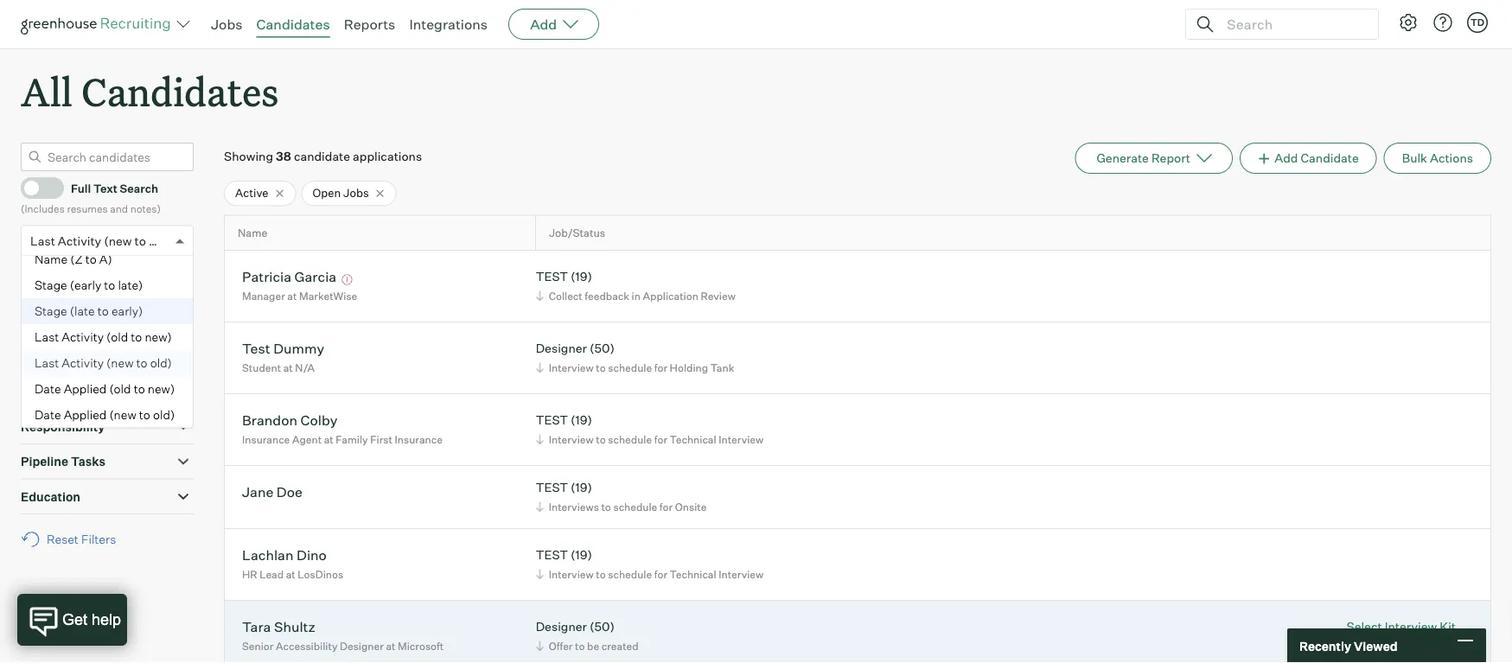 Task type: describe. For each thing, give the bounding box(es) containing it.
new) for date applied (old to new)
[[148, 381, 175, 396]]

stage for stage (early to late)
[[35, 277, 67, 292]]

candidate reports are now available! apply filters and select "view in app" element
[[1075, 143, 1233, 174]]

(includes
[[21, 202, 65, 215]]

Search candidates field
[[21, 143, 194, 171]]

(19) for hr lead at losdinos
[[571, 547, 592, 563]]

profile
[[21, 349, 59, 364]]

new) for last activity (old to new)
[[145, 329, 172, 344]]

jane doe
[[242, 483, 303, 500]]

dino
[[297, 546, 327, 563]]

to up designer (50) offer to be created
[[596, 568, 606, 581]]

hr
[[242, 568, 257, 581]]

profile details
[[21, 349, 103, 364]]

at inside test dummy student at n/a
[[283, 361, 293, 374]]

candidate
[[1301, 151, 1359, 166]]

application type
[[21, 279, 120, 294]]

source
[[21, 384, 62, 399]]

stage (early to late) option
[[22, 272, 193, 298]]

for for colby
[[654, 433, 667, 446]]

n/a
[[295, 361, 315, 374]]

add button
[[508, 9, 599, 40]]

stage for stage (late to early)
[[35, 303, 67, 318]]

Search text field
[[1223, 12, 1363, 37]]

open jobs
[[313, 186, 369, 200]]

brandon
[[242, 411, 297, 429]]

to inside date applied (old to new) option
[[134, 381, 145, 396]]

test (19) interview to schedule for technical interview for colby
[[536, 413, 764, 446]]

showing
[[224, 149, 273, 164]]

add for add candidate
[[1275, 151, 1298, 166]]

td button
[[1464, 9, 1491, 36]]

for for dummy
[[654, 361, 667, 374]]

date for date applied (new to old)
[[35, 407, 61, 422]]

date for date applied (old to new)
[[35, 381, 61, 396]]

last activity (old to new) option
[[22, 324, 193, 350]]

jane doe link
[[242, 483, 303, 503]]

dummy
[[273, 340, 324, 357]]

offer to be created link
[[533, 638, 643, 654]]

technical for lachlan dino
[[670, 568, 716, 581]]

review
[[701, 289, 736, 302]]

last inside option
[[35, 329, 59, 344]]

name (z to a)
[[35, 251, 112, 266]]

applied for (new
[[64, 407, 107, 422]]

0 vertical spatial last
[[30, 233, 55, 248]]

0 vertical spatial last activity (new to old)
[[30, 233, 171, 248]]

generate report button
[[1075, 143, 1233, 174]]

stage (late to early) option
[[22, 298, 193, 324]]

to inside date applied (new to old) option
[[139, 407, 150, 422]]

add candidate
[[1275, 151, 1359, 166]]

agent
[[292, 433, 322, 446]]

offer
[[549, 640, 573, 652]]

bulk actions link
[[1384, 143, 1491, 174]]

bulk actions
[[1402, 151, 1473, 166]]

full text search (includes resumes and notes)
[[21, 181, 161, 215]]

designer (50) offer to be created
[[536, 619, 639, 652]]

tara
[[242, 618, 271, 635]]

0 vertical spatial last activity (new to old) option
[[30, 233, 171, 248]]

0 horizontal spatial jobs
[[21, 314, 49, 329]]

0 horizontal spatial application
[[21, 279, 89, 294]]

onsite
[[675, 500, 707, 513]]

notes)
[[130, 202, 161, 215]]

interviews to schedule for onsite link
[[533, 499, 711, 515]]

add candidate link
[[1240, 143, 1377, 174]]

test
[[242, 340, 270, 357]]

be
[[587, 640, 599, 652]]

patricia garcia has been in application review for more than 5 days image
[[339, 275, 355, 285]]

in
[[632, 289, 641, 302]]

test dummy student at n/a
[[242, 340, 324, 374]]

add for add
[[530, 16, 557, 33]]

test (19) interviews to schedule for onsite
[[536, 480, 707, 513]]

recently
[[1299, 638, 1351, 653]]

designer inside tara shultz senior accessibility designer at microsoft
[[340, 640, 384, 652]]

interview for test dummy
[[549, 361, 594, 374]]

(late
[[70, 303, 95, 318]]

lachlan
[[242, 546, 294, 563]]

configure image
[[1398, 12, 1419, 33]]

name for name
[[238, 226, 267, 240]]

interview for brandon colby
[[549, 433, 594, 446]]

lead
[[260, 568, 284, 581]]

viewed
[[1354, 638, 1398, 653]]

(new inside option
[[109, 407, 136, 422]]

(50) for designer (50) interview to schedule for holding tank
[[590, 341, 615, 356]]

responsibility
[[21, 419, 105, 434]]

date applied (old to new) option
[[22, 376, 193, 402]]

job/status
[[549, 226, 605, 240]]

stage (early to late)
[[35, 277, 143, 292]]

(19) for insurance agent at family first insurance
[[571, 413, 592, 428]]

(z
[[70, 251, 83, 266]]

test dummy link
[[242, 340, 324, 359]]

checkmark image
[[29, 181, 42, 193]]

student
[[242, 361, 281, 374]]

patricia garcia
[[242, 268, 336, 285]]

0 vertical spatial old)
[[149, 233, 171, 248]]

marketwise
[[299, 289, 357, 302]]

to inside test (19) interviews to schedule for onsite
[[601, 500, 611, 513]]

created
[[602, 640, 639, 652]]

1 vertical spatial (new
[[106, 355, 134, 370]]

schedule inside test (19) interviews to schedule for onsite
[[613, 500, 657, 513]]

bulk
[[1402, 151, 1427, 166]]

to inside stage (late to early) option
[[98, 303, 109, 318]]

to inside designer (50) offer to be created
[[575, 640, 585, 652]]

0 vertical spatial activity
[[58, 233, 101, 248]]

collect feedback in application review link
[[533, 288, 740, 304]]

schedule for dino
[[608, 568, 652, 581]]

applications
[[353, 149, 422, 164]]

search
[[120, 181, 158, 195]]

full
[[71, 181, 91, 195]]

pipeline
[[21, 454, 68, 469]]

candidate
[[294, 149, 350, 164]]

2 horizontal spatial jobs
[[343, 186, 369, 200]]

1 vertical spatial last activity (new to old) option
[[22, 350, 193, 376]]

type
[[91, 279, 120, 294]]

2 vertical spatial last
[[35, 355, 59, 370]]

accessibility
[[276, 640, 338, 652]]

1 insurance from the left
[[242, 433, 290, 446]]

tank
[[710, 361, 734, 374]]



Task type: locate. For each thing, give the bounding box(es) containing it.
interview to schedule for holding tank link
[[533, 359, 739, 376]]

(old down stage (late to early) option
[[106, 329, 128, 344]]

2 vertical spatial old)
[[153, 407, 175, 422]]

activity inside option
[[62, 329, 104, 344]]

text
[[93, 181, 117, 195]]

0 vertical spatial date
[[35, 381, 61, 396]]

candidates
[[256, 16, 330, 33], [81, 66, 279, 117]]

(early
[[70, 277, 101, 292]]

interview to schedule for technical interview link for colby
[[533, 431, 768, 448]]

2 technical from the top
[[670, 568, 716, 581]]

at inside brandon colby insurance agent at family first insurance
[[324, 433, 333, 446]]

to left late)
[[104, 277, 115, 292]]

application
[[21, 279, 89, 294], [643, 289, 698, 302]]

test (19) interview to schedule for technical interview
[[536, 413, 764, 446], [536, 547, 764, 581]]

to up test (19) interviews to schedule for onsite at the left bottom of page
[[596, 433, 606, 446]]

last activity (new to old) up the a)
[[30, 233, 171, 248]]

schedule down interviews to schedule for onsite link
[[608, 568, 652, 581]]

lachlan dino hr lead at losdinos
[[242, 546, 343, 581]]

1 vertical spatial (old
[[109, 381, 131, 396]]

1 horizontal spatial application
[[643, 289, 698, 302]]

for
[[654, 361, 667, 374], [654, 433, 667, 446], [660, 500, 673, 513], [654, 568, 667, 581]]

family
[[336, 433, 368, 446]]

test (19) interview to schedule for technical interview down interviews to schedule for onsite link
[[536, 547, 764, 581]]

(50) inside designer (50) interview to schedule for holding tank
[[590, 341, 615, 356]]

all candidates
[[21, 66, 279, 117]]

activity
[[58, 233, 101, 248], [62, 329, 104, 344], [62, 355, 104, 370]]

0 vertical spatial add
[[530, 16, 557, 33]]

(new up the a)
[[104, 233, 132, 248]]

name inside "option"
[[35, 251, 68, 266]]

at inside tara shultz senior accessibility designer at microsoft
[[386, 640, 396, 652]]

2 applied from the top
[[64, 407, 107, 422]]

(19) down interview to schedule for holding tank link at left
[[571, 413, 592, 428]]

for down interviews to schedule for onsite link
[[654, 568, 667, 581]]

generate
[[1097, 151, 1149, 166]]

0 vertical spatial stage
[[35, 277, 67, 292]]

0 vertical spatial candidates
[[256, 16, 330, 33]]

1 date from the top
[[35, 381, 61, 396]]

(old inside option
[[109, 381, 131, 396]]

date applied (old to new)
[[35, 381, 175, 396]]

last activity (new to old) option up the a)
[[30, 233, 171, 248]]

1 test from the top
[[536, 269, 568, 284]]

1 stage from the top
[[35, 277, 67, 292]]

applied for (old
[[64, 381, 107, 396]]

schedule
[[608, 361, 652, 374], [608, 433, 652, 446], [613, 500, 657, 513], [608, 568, 652, 581]]

1 vertical spatial (50)
[[590, 619, 615, 634]]

test (19) collect feedback in application review
[[536, 269, 736, 302]]

(19) down interviews
[[571, 547, 592, 563]]

0 vertical spatial technical
[[670, 433, 716, 446]]

name for name (z to a)
[[35, 251, 68, 266]]

to down last activity (old to new) option
[[136, 355, 147, 370]]

activity up (z
[[58, 233, 101, 248]]

(old for activity
[[106, 329, 128, 344]]

interview inside designer (50) interview to schedule for holding tank
[[549, 361, 594, 374]]

1 (19) from the top
[[571, 269, 592, 284]]

designer for designer (50) offer to be created
[[536, 619, 587, 634]]

schedule left holding
[[608, 361, 652, 374]]

(new down date applied (old to new) option
[[109, 407, 136, 422]]

designer
[[536, 341, 587, 356], [536, 619, 587, 634], [340, 640, 384, 652]]

to inside name (z to a) "option"
[[85, 251, 97, 266]]

for up test (19) interviews to schedule for onsite at the left bottom of page
[[654, 433, 667, 446]]

tara shultz link
[[242, 618, 315, 638]]

(19) up collect
[[571, 269, 592, 284]]

38
[[276, 149, 291, 164]]

0 horizontal spatial add
[[530, 16, 557, 33]]

(19) inside the test (19) collect feedback in application review
[[571, 269, 592, 284]]

applied inside date applied (new to old) option
[[64, 407, 107, 422]]

technical
[[670, 433, 716, 446], [670, 568, 716, 581]]

interview to schedule for technical interview link down interviews to schedule for onsite link
[[533, 566, 768, 582]]

1 vertical spatial last
[[35, 329, 59, 344]]

to down date applied (old to new) option
[[139, 407, 150, 422]]

last up profile
[[35, 329, 59, 344]]

old) inside option
[[153, 407, 175, 422]]

for for dino
[[654, 568, 667, 581]]

2 (50) from the top
[[590, 619, 615, 634]]

details
[[62, 349, 103, 364]]

applied down date applied (old to new)
[[64, 407, 107, 422]]

actions
[[1430, 151, 1473, 166]]

name left (z
[[35, 251, 68, 266]]

0 vertical spatial name
[[238, 226, 267, 240]]

1 vertical spatial applied
[[64, 407, 107, 422]]

reports
[[344, 16, 395, 33]]

name down active
[[238, 226, 267, 240]]

collect
[[549, 289, 583, 302]]

0 vertical spatial (new
[[104, 233, 132, 248]]

(old for applied
[[109, 381, 131, 396]]

designer right "accessibility"
[[340, 640, 384, 652]]

open
[[313, 186, 341, 200]]

schedule up test (19) interviews to schedule for onsite at the left bottom of page
[[608, 433, 652, 446]]

test (19) interview to schedule for technical interview down interview to schedule for holding tank link at left
[[536, 413, 764, 446]]

test for hr lead at losdinos
[[536, 547, 568, 563]]

(50) up be
[[590, 619, 615, 634]]

td button
[[1467, 12, 1488, 33]]

report
[[1152, 151, 1191, 166]]

interviews
[[549, 500, 599, 513]]

date down profile
[[35, 381, 61, 396]]

0 vertical spatial interview to schedule for technical interview link
[[533, 431, 768, 448]]

jobs link
[[211, 16, 243, 33]]

date inside option
[[35, 407, 61, 422]]

(50) inside designer (50) offer to be created
[[590, 619, 615, 634]]

schedule inside designer (50) interview to schedule for holding tank
[[608, 361, 652, 374]]

pipeline tasks
[[21, 454, 106, 469]]

old) down last activity (old to new) option
[[150, 355, 172, 370]]

None field
[[22, 226, 39, 256]]

to right (z
[[85, 251, 97, 266]]

garcia
[[294, 268, 336, 285]]

reset filters button
[[21, 523, 125, 556]]

late)
[[118, 277, 143, 292]]

2 stage from the top
[[35, 303, 67, 318]]

last activity (new to old) down last activity (old to new) at the left of the page
[[35, 355, 172, 370]]

losdinos
[[298, 568, 343, 581]]

a)
[[99, 251, 112, 266]]

last activity (new to old) option
[[30, 233, 171, 248], [22, 350, 193, 376]]

test inside test (19) interviews to schedule for onsite
[[536, 480, 568, 495]]

add
[[530, 16, 557, 33], [1275, 151, 1298, 166]]

technical for brandon colby
[[670, 433, 716, 446]]

application inside the test (19) collect feedback in application review
[[643, 289, 698, 302]]

date inside option
[[35, 381, 61, 396]]

1 test (19) interview to schedule for technical interview from the top
[[536, 413, 764, 446]]

stage down name (z to a)
[[35, 277, 67, 292]]

for left holding
[[654, 361, 667, 374]]

1 vertical spatial last activity (new to old)
[[35, 355, 172, 370]]

applied down details
[[64, 381, 107, 396]]

colby
[[300, 411, 337, 429]]

list box containing name (z to a)
[[22, 246, 193, 428]]

1 interview to schedule for technical interview link from the top
[[533, 431, 768, 448]]

to down feedback
[[596, 361, 606, 374]]

2 interview to schedule for technical interview link from the top
[[533, 566, 768, 582]]

list box
[[22, 246, 193, 428]]

designer inside designer (50) offer to be created
[[536, 619, 587, 634]]

designer for designer (50) interview to schedule for holding tank
[[536, 341, 587, 356]]

application right in
[[643, 289, 698, 302]]

1 vertical spatial technical
[[670, 568, 716, 581]]

for left onsite
[[660, 500, 673, 513]]

2 vertical spatial activity
[[62, 355, 104, 370]]

greenhouse recruiting image
[[21, 14, 176, 35]]

to down the notes)
[[135, 233, 146, 248]]

new) inside option
[[148, 381, 175, 396]]

test inside the test (19) collect feedback in application review
[[536, 269, 568, 284]]

1 vertical spatial designer
[[536, 619, 587, 634]]

brandon colby insurance agent at family first insurance
[[242, 411, 443, 446]]

stage (late to early)
[[35, 303, 143, 318]]

(19) up interviews
[[571, 480, 592, 495]]

recently viewed
[[1299, 638, 1398, 653]]

at left microsoft on the left of page
[[386, 640, 396, 652]]

1 horizontal spatial insurance
[[395, 433, 443, 446]]

candidates down "jobs" link
[[81, 66, 279, 117]]

jobs up profile
[[21, 314, 49, 329]]

1 technical from the top
[[670, 433, 716, 446]]

1 vertical spatial name
[[35, 251, 68, 266]]

4 test from the top
[[536, 547, 568, 563]]

holding
[[670, 361, 708, 374]]

test for manager at marketwise
[[536, 269, 568, 284]]

for inside test (19) interviews to schedule for onsite
[[660, 500, 673, 513]]

(new
[[104, 233, 132, 248], [106, 355, 134, 370], [109, 407, 136, 422]]

test for insurance agent at family first insurance
[[536, 413, 568, 428]]

1 horizontal spatial add
[[1275, 151, 1298, 166]]

jobs left candidates link
[[211, 16, 243, 33]]

education
[[21, 489, 80, 504]]

2 date from the top
[[35, 407, 61, 422]]

new) inside option
[[145, 329, 172, 344]]

to right (late
[[98, 303, 109, 318]]

designer down collect
[[536, 341, 587, 356]]

technical down onsite
[[670, 568, 716, 581]]

and
[[110, 202, 128, 215]]

new) up date applied (new to old) option
[[148, 381, 175, 396]]

at down patricia garcia link
[[287, 289, 297, 302]]

1 applied from the top
[[64, 381, 107, 396]]

schedule left onsite
[[613, 500, 657, 513]]

early)
[[111, 303, 143, 318]]

(19) for manager at marketwise
[[571, 269, 592, 284]]

showing 38 candidate applications
[[224, 149, 422, 164]]

date applied (new to old)
[[35, 407, 175, 422]]

shultz
[[274, 618, 315, 635]]

0 vertical spatial (old
[[106, 329, 128, 344]]

at left n/a
[[283, 361, 293, 374]]

(50) for designer (50) offer to be created
[[590, 619, 615, 634]]

technical up onsite
[[670, 433, 716, 446]]

last up source
[[35, 355, 59, 370]]

interview for lachlan dino
[[549, 568, 594, 581]]

1 vertical spatial candidates
[[81, 66, 279, 117]]

1 vertical spatial activity
[[62, 329, 104, 344]]

integrations
[[409, 16, 488, 33]]

1 vertical spatial old)
[[150, 355, 172, 370]]

schedule for colby
[[608, 433, 652, 446]]

interview to schedule for technical interview link up test (19) interviews to schedule for onsite at the left bottom of page
[[533, 431, 768, 448]]

test
[[536, 269, 568, 284], [536, 413, 568, 428], [536, 480, 568, 495], [536, 547, 568, 563]]

microsoft
[[398, 640, 444, 652]]

3 test from the top
[[536, 480, 568, 495]]

applied
[[64, 381, 107, 396], [64, 407, 107, 422]]

0 vertical spatial (50)
[[590, 341, 615, 356]]

tasks
[[71, 454, 106, 469]]

patricia
[[242, 268, 291, 285]]

jane
[[242, 483, 274, 500]]

to inside last activity (old to new) option
[[131, 329, 142, 344]]

2 vertical spatial designer
[[340, 640, 384, 652]]

1 horizontal spatial jobs
[[211, 16, 243, 33]]

integrations link
[[409, 16, 488, 33]]

stage down application type
[[35, 303, 67, 318]]

add inside popup button
[[530, 16, 557, 33]]

2 vertical spatial jobs
[[21, 314, 49, 329]]

2 test from the top
[[536, 413, 568, 428]]

interview to schedule for technical interview link for dino
[[533, 566, 768, 582]]

(old up date applied (new to old) option
[[109, 381, 131, 396]]

0 vertical spatial designer
[[536, 341, 587, 356]]

schedule for dummy
[[608, 361, 652, 374]]

2 test (19) interview to schedule for technical interview from the top
[[536, 547, 764, 581]]

2 vertical spatial (new
[[109, 407, 136, 422]]

0 vertical spatial test (19) interview to schedule for technical interview
[[536, 413, 764, 446]]

all
[[21, 66, 72, 117]]

manager at marketwise
[[242, 289, 357, 302]]

date down source
[[35, 407, 61, 422]]

1 horizontal spatial name
[[238, 226, 267, 240]]

application down name (z to a)
[[21, 279, 89, 294]]

senior
[[242, 640, 274, 652]]

0 vertical spatial jobs
[[211, 16, 243, 33]]

applied inside date applied (old to new) option
[[64, 381, 107, 396]]

to up date applied (new to old) option
[[134, 381, 145, 396]]

name (z to a) option
[[22, 246, 193, 272]]

filters
[[81, 532, 116, 547]]

old) down date applied (old to new) option
[[153, 407, 175, 422]]

designer up the offer
[[536, 619, 587, 634]]

0 horizontal spatial insurance
[[242, 433, 290, 446]]

insurance down brandon
[[242, 433, 290, 446]]

(new down last activity (old to new) option
[[106, 355, 134, 370]]

for inside designer (50) interview to schedule for holding tank
[[654, 361, 667, 374]]

candidates link
[[256, 16, 330, 33]]

test (19) interview to schedule for technical interview for dino
[[536, 547, 764, 581]]

1 vertical spatial new)
[[148, 381, 175, 396]]

last down (includes
[[30, 233, 55, 248]]

at right lead
[[286, 568, 295, 581]]

last activity (new to old) option up date applied (old to new)
[[22, 350, 193, 376]]

at inside lachlan dino hr lead at losdinos
[[286, 568, 295, 581]]

brandon colby link
[[242, 411, 337, 431]]

new) down stage (late to early) option
[[145, 329, 172, 344]]

feedback
[[585, 289, 629, 302]]

0 horizontal spatial name
[[35, 251, 68, 266]]

at down colby
[[324, 433, 333, 446]]

doe
[[277, 483, 303, 500]]

4 (19) from the top
[[571, 547, 592, 563]]

designer inside designer (50) interview to schedule for holding tank
[[536, 341, 587, 356]]

activity down last activity (old to new) at the left of the page
[[62, 355, 104, 370]]

date applied (new to old) option
[[22, 402, 193, 428]]

1 (50) from the top
[[590, 341, 615, 356]]

generate report
[[1097, 151, 1191, 166]]

(old inside option
[[106, 329, 128, 344]]

1 vertical spatial stage
[[35, 303, 67, 318]]

1 vertical spatial interview to schedule for technical interview link
[[533, 566, 768, 582]]

candidates right "jobs" link
[[256, 16, 330, 33]]

(50) up interview to schedule for holding tank link at left
[[590, 341, 615, 356]]

1 vertical spatial jobs
[[343, 186, 369, 200]]

to right interviews
[[601, 500, 611, 513]]

1 vertical spatial test (19) interview to schedule for technical interview
[[536, 547, 764, 581]]

0 vertical spatial applied
[[64, 381, 107, 396]]

(19) inside test (19) interviews to schedule for onsite
[[571, 480, 592, 495]]

3 (19) from the top
[[571, 480, 592, 495]]

insurance right first in the left bottom of the page
[[395, 433, 443, 446]]

reset
[[47, 532, 79, 547]]

first
[[370, 433, 392, 446]]

1 vertical spatial add
[[1275, 151, 1298, 166]]

to left be
[[575, 640, 585, 652]]

date
[[35, 381, 61, 396], [35, 407, 61, 422]]

patricia garcia link
[[242, 268, 336, 288]]

interview to schedule for technical interview link
[[533, 431, 768, 448], [533, 566, 768, 582]]

resumes
[[67, 202, 108, 215]]

1 vertical spatial date
[[35, 407, 61, 422]]

to inside designer (50) interview to schedule for holding tank
[[596, 361, 606, 374]]

old)
[[149, 233, 171, 248], [150, 355, 172, 370], [153, 407, 175, 422]]

jobs right open
[[343, 186, 369, 200]]

td
[[1471, 16, 1485, 28]]

0 vertical spatial new)
[[145, 329, 172, 344]]

2 (19) from the top
[[571, 413, 592, 428]]

activity up details
[[62, 329, 104, 344]]

2 insurance from the left
[[395, 433, 443, 446]]

old) down the notes)
[[149, 233, 171, 248]]

to inside stage (early to late) option
[[104, 277, 115, 292]]

to down early)
[[131, 329, 142, 344]]



Task type: vqa. For each thing, say whether or not it's contained in the screenshot.
Add for Add Candidate
yes



